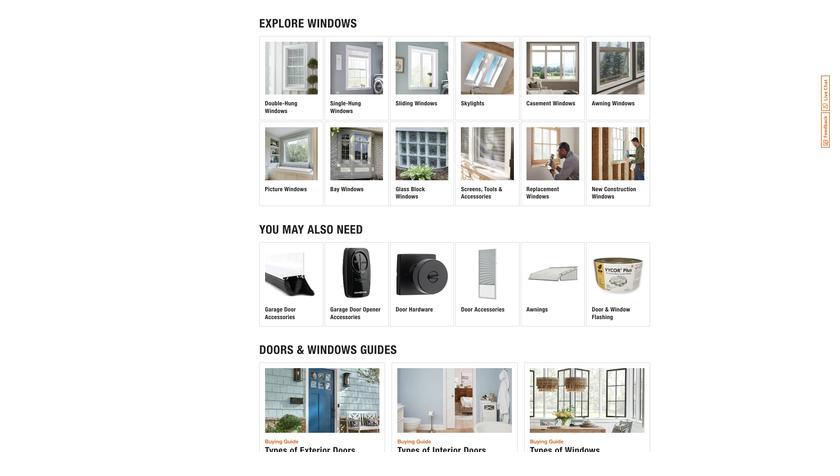 Task type: describe. For each thing, give the bounding box(es) containing it.
flashing
[[592, 314, 614, 321]]

garage for garage door accessories
[[265, 306, 283, 313]]

sliding windows link
[[391, 36, 454, 120]]

double-hung windows link
[[260, 36, 323, 120]]

skylights
[[462, 100, 485, 107]]

awning windows
[[592, 100, 635, 107]]

image for types of exterior doors image
[[265, 369, 380, 433]]

may
[[283, 222, 305, 237]]

image for double-hung windows image
[[265, 42, 318, 95]]

awning windows link
[[587, 36, 651, 120]]

buying guide for image for types of interior doors at the bottom of page
[[398, 438, 432, 445]]

door accessories
[[462, 306, 505, 313]]

windows inside casement windows link
[[553, 100, 576, 107]]

bay
[[331, 186, 340, 193]]

image for casement windows image
[[527, 42, 580, 95]]

windows inside double-hung windows
[[265, 107, 288, 115]]

picture windows link
[[260, 122, 323, 206]]

buying guide for "image for types of windows"
[[531, 438, 564, 445]]

screens, tools & accessories link
[[456, 122, 520, 206]]

image for door & window flashing image
[[592, 248, 645, 301]]

image for types of windows image
[[531, 369, 645, 433]]

guide for image for types of exterior doors
[[284, 438, 299, 445]]

door hardware link
[[391, 243, 454, 326]]

casement windows link
[[522, 36, 585, 120]]

garage door opener accessories link
[[325, 243, 389, 326]]

windows inside new construction windows
[[592, 193, 615, 200]]

glass block windows link
[[391, 122, 454, 206]]

door inside garage door accessories
[[285, 306, 296, 313]]

replacement windows link
[[522, 122, 585, 206]]

door accessories link
[[456, 243, 520, 326]]

opener
[[363, 306, 381, 313]]

double-hung windows
[[265, 100, 298, 115]]

windows inside 'picture windows' link
[[285, 186, 307, 193]]

& inside "screens, tools & accessories"
[[499, 186, 503, 193]]

guides
[[361, 343, 397, 357]]

windows inside glass block windows
[[396, 193, 419, 200]]

accessories inside "screens, tools & accessories"
[[462, 193, 492, 200]]

awnings
[[527, 306, 549, 313]]

bay windows
[[331, 186, 364, 193]]

garage door accessories link
[[260, 243, 323, 326]]

image for door accessories image
[[462, 248, 514, 301]]

image for new construction windows image
[[592, 127, 645, 180]]

image for awnings image
[[527, 248, 580, 301]]

door & window flashing
[[592, 306, 631, 321]]

windows inside 'replacement windows'
[[527, 193, 550, 200]]

doors & windows guides
[[260, 343, 397, 357]]

skylights link
[[456, 36, 520, 120]]

you
[[260, 222, 279, 237]]

door for door & window flashing
[[592, 306, 604, 313]]

screens, tools & accessories
[[462, 186, 503, 200]]

explore
[[260, 16, 305, 31]]

picture
[[265, 186, 283, 193]]

replacement
[[527, 186, 560, 193]]

hardware
[[409, 306, 434, 313]]

guide for image for types of interior doors at the bottom of page
[[417, 438, 432, 445]]

live chat image
[[822, 76, 831, 111]]

& for door & window flashing
[[606, 306, 609, 313]]

image for replacement windows image
[[527, 127, 580, 180]]

image for sliding windows image
[[396, 42, 449, 95]]

glass
[[396, 186, 410, 193]]

new construction windows
[[592, 186, 637, 200]]



Task type: locate. For each thing, give the bounding box(es) containing it.
window
[[611, 306, 631, 313]]

garage inside garage door opener accessories
[[331, 306, 348, 313]]

image for screens, tools & accessories image
[[462, 127, 514, 180]]

0 horizontal spatial buying
[[265, 438, 283, 445]]

image for garage door accessories image
[[265, 248, 318, 301]]

door & window flashing link
[[587, 243, 651, 326]]

& up flashing
[[606, 306, 609, 313]]

buying guide
[[265, 438, 299, 445], [398, 438, 432, 445], [531, 438, 564, 445]]

single-hung windows
[[331, 100, 361, 115]]

door for door accessories
[[462, 306, 473, 313]]

image for awning windows image
[[592, 42, 645, 95]]

buying
[[265, 438, 283, 445], [398, 438, 415, 445], [531, 438, 548, 445]]

1 door from the left
[[285, 306, 296, 313]]

2 horizontal spatial guide
[[549, 438, 564, 445]]

accessories inside garage door accessories
[[265, 314, 295, 321]]

single-
[[331, 100, 349, 107]]

windows
[[308, 16, 357, 31], [415, 100, 438, 107], [553, 100, 576, 107], [613, 100, 635, 107], [265, 107, 288, 115], [331, 107, 353, 115], [285, 186, 307, 193], [341, 186, 364, 193], [396, 193, 419, 200], [527, 193, 550, 200], [592, 193, 615, 200], [308, 343, 357, 357]]

you may also need
[[260, 222, 363, 237]]

door inside garage door opener accessories
[[350, 306, 362, 313]]

2 garage from the left
[[331, 306, 348, 313]]

garage
[[265, 306, 283, 313], [331, 306, 348, 313]]

feedback link image
[[822, 112, 831, 148]]

0 vertical spatial &
[[499, 186, 503, 193]]

2 hung from the left
[[349, 100, 361, 107]]

double-
[[265, 100, 285, 107]]

&
[[499, 186, 503, 193], [606, 306, 609, 313], [297, 343, 305, 357]]

guide
[[284, 438, 299, 445], [417, 438, 432, 445], [549, 438, 564, 445]]

image for bay windows image
[[331, 127, 383, 180]]

& for doors & windows guides
[[297, 343, 305, 357]]

hung
[[285, 100, 298, 107], [349, 100, 361, 107]]

casement
[[527, 100, 552, 107]]

hung inside double-hung windows
[[285, 100, 298, 107]]

2 guide from the left
[[417, 438, 432, 445]]

door hardware
[[396, 306, 434, 313]]

windows inside single-hung windows
[[331, 107, 353, 115]]

0 horizontal spatial &
[[297, 343, 305, 357]]

1 vertical spatial &
[[606, 306, 609, 313]]

hung for double-
[[285, 100, 298, 107]]

image for single-hung windows image
[[331, 42, 383, 95]]

windows inside awning windows link
[[613, 100, 635, 107]]

1 hung from the left
[[285, 100, 298, 107]]

2 buying from the left
[[398, 438, 415, 445]]

accessories inside garage door opener accessories
[[331, 314, 361, 321]]

accessories
[[462, 193, 492, 200], [475, 306, 505, 313], [265, 314, 295, 321], [331, 314, 361, 321]]

image for types of interior doors image
[[398, 369, 513, 433]]

hung for single-
[[349, 100, 361, 107]]

1 garage from the left
[[265, 306, 283, 313]]

hung inside single-hung windows
[[349, 100, 361, 107]]

& right "tools" on the top of the page
[[499, 186, 503, 193]]

buying guide for image for types of exterior doors
[[265, 438, 299, 445]]

0 horizontal spatial hung
[[285, 100, 298, 107]]

awnings link
[[522, 243, 585, 326]]

block
[[411, 186, 425, 193]]

1 horizontal spatial buying
[[398, 438, 415, 445]]

construction
[[605, 186, 637, 193]]

& right doors
[[297, 343, 305, 357]]

new
[[592, 186, 603, 193]]

windows inside the bay windows link
[[341, 186, 364, 193]]

sliding
[[396, 100, 413, 107]]

new construction windows link
[[587, 122, 651, 206]]

door
[[285, 306, 296, 313], [350, 306, 362, 313], [396, 306, 408, 313], [462, 306, 473, 313], [592, 306, 604, 313]]

image for skylights image
[[462, 42, 514, 95]]

3 guide from the left
[[549, 438, 564, 445]]

1 horizontal spatial hung
[[349, 100, 361, 107]]

awning
[[592, 100, 611, 107]]

windows inside sliding windows link
[[415, 100, 438, 107]]

1 horizontal spatial garage
[[331, 306, 348, 313]]

sliding windows
[[396, 100, 438, 107]]

tools
[[485, 186, 498, 193]]

garage inside garage door accessories
[[265, 306, 283, 313]]

2 horizontal spatial buying guide
[[531, 438, 564, 445]]

1 horizontal spatial buying guide
[[398, 438, 432, 445]]

single-hung windows link
[[325, 36, 389, 120]]

door for door hardware
[[396, 306, 408, 313]]

3 buying guide from the left
[[531, 438, 564, 445]]

image for picture windows image
[[265, 127, 318, 180]]

garage door accessories
[[265, 306, 296, 321]]

casement windows
[[527, 100, 576, 107]]

image for garage door opener accessories image
[[331, 248, 383, 301]]

picture windows
[[265, 186, 307, 193]]

1 guide from the left
[[284, 438, 299, 445]]

replacement windows
[[527, 186, 560, 200]]

1 buying from the left
[[265, 438, 283, 445]]

1 buying guide from the left
[[265, 438, 299, 445]]

image for door hardware image
[[396, 248, 449, 301]]

2 horizontal spatial &
[[606, 306, 609, 313]]

image for glass block windows image
[[396, 127, 449, 180]]

0 horizontal spatial garage
[[265, 306, 283, 313]]

garage for garage door opener accessories
[[331, 306, 348, 313]]

1 horizontal spatial guide
[[417, 438, 432, 445]]

explore windows
[[260, 16, 357, 31]]

bay windows link
[[325, 122, 389, 206]]

buying for "image for types of windows"
[[531, 438, 548, 445]]

1 horizontal spatial &
[[499, 186, 503, 193]]

0 horizontal spatial buying guide
[[265, 438, 299, 445]]

garage door opener accessories
[[331, 306, 381, 321]]

3 buying from the left
[[531, 438, 548, 445]]

4 door from the left
[[462, 306, 473, 313]]

0 horizontal spatial guide
[[284, 438, 299, 445]]

guide for "image for types of windows"
[[549, 438, 564, 445]]

2 horizontal spatial buying
[[531, 438, 548, 445]]

2 vertical spatial &
[[297, 343, 305, 357]]

screens,
[[462, 186, 483, 193]]

glass block windows
[[396, 186, 425, 200]]

doors
[[260, 343, 294, 357]]

2 buying guide from the left
[[398, 438, 432, 445]]

also
[[308, 222, 334, 237]]

& inside door & window flashing
[[606, 306, 609, 313]]

buying for image for types of interior doors at the bottom of page
[[398, 438, 415, 445]]

3 door from the left
[[396, 306, 408, 313]]

need
[[337, 222, 363, 237]]

5 door from the left
[[592, 306, 604, 313]]

buying for image for types of exterior doors
[[265, 438, 283, 445]]

door inside door & window flashing
[[592, 306, 604, 313]]

2 door from the left
[[350, 306, 362, 313]]



Task type: vqa. For each thing, say whether or not it's contained in the screenshot.
windows inside REPLACEMENT WINDOWS
yes



